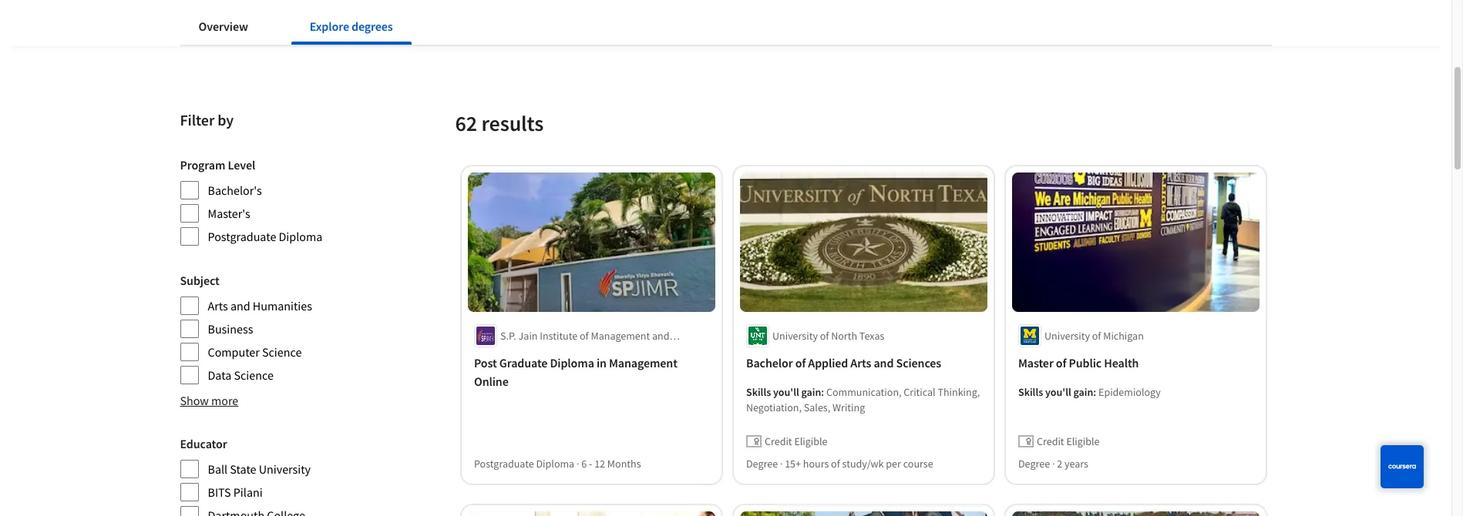 Task type: vqa. For each thing, say whether or not it's contained in the screenshot.
in Management
yes



Task type: describe. For each thing, give the bounding box(es) containing it.
you'll for :
[[773, 385, 799, 399]]

: for :
[[821, 385, 824, 399]]

sciences
[[896, 355, 941, 371]]

more
[[211, 393, 239, 409]]

explore degrees button
[[291, 8, 411, 45]]

data science
[[208, 368, 274, 383]]

skills you'll gain : epidemiology
[[1018, 385, 1161, 399]]

12
[[594, 457, 605, 471]]

level
[[228, 157, 255, 173]]

educator group
[[180, 435, 325, 517]]

post graduate diploma in management online link
[[474, 354, 709, 391]]

online
[[474, 374, 508, 389]]

of for university of north texas
[[820, 329, 829, 343]]

health
[[1104, 355, 1139, 371]]

degree for master of public health
[[1018, 457, 1050, 471]]

postgraduate for postgraduate diploma · 6 - 12 months
[[474, 457, 534, 471]]

and inside s.p. jain institute of management and research
[[652, 329, 669, 343]]

filter
[[180, 110, 215, 130]]

years
[[1064, 457, 1088, 471]]

science for data science
[[234, 368, 274, 383]]

degrees
[[352, 19, 393, 34]]

course
[[903, 457, 933, 471]]

62 results
[[455, 109, 544, 137]]

: for epidemiology
[[1093, 385, 1096, 399]]

by
[[218, 110, 234, 130]]

pilani
[[233, 485, 263, 500]]

science for computer science
[[262, 345, 302, 360]]

post graduate diploma in management online
[[474, 355, 677, 389]]

bachelor of applied arts and sciences link
[[746, 354, 981, 372]]

skills you'll gain :
[[746, 385, 826, 399]]

program
[[180, 157, 225, 173]]

diploma for postgraduate diploma · 6 - 12 months
[[536, 457, 574, 471]]

2
[[1057, 457, 1062, 471]]

university of north texas
[[772, 329, 884, 343]]

in
[[596, 355, 606, 371]]

of right hours
[[831, 457, 840, 471]]

you'll for epidemiology
[[1045, 385, 1071, 399]]

diploma inside post graduate diploma in management online
[[550, 355, 594, 371]]

michigan
[[1103, 329, 1144, 343]]

subject group
[[180, 271, 325, 386]]

computer
[[208, 345, 260, 360]]

overview
[[199, 19, 248, 34]]

results
[[482, 109, 544, 137]]

postgraduate diploma · 6 - 12 months
[[474, 457, 641, 471]]

university for public
[[1044, 329, 1090, 343]]

postgraduate diploma
[[208, 229, 323, 244]]

of for bachelor of applied arts and sciences
[[795, 355, 806, 371]]

north
[[831, 329, 857, 343]]

public
[[1069, 355, 1102, 371]]

graduate
[[499, 355, 547, 371]]

explore degrees
[[310, 19, 393, 34]]

humanities
[[253, 298, 312, 314]]

sales,
[[804, 401, 830, 415]]

university of michigan
[[1044, 329, 1144, 343]]

2 vertical spatial and
[[874, 355, 894, 371]]

hours
[[803, 457, 829, 471]]

eligible for public
[[1066, 435, 1100, 448]]

1 vertical spatial arts
[[850, 355, 871, 371]]

bachelor of applied arts and sciences
[[746, 355, 941, 371]]

writing
[[832, 401, 865, 415]]

credit for bachelor
[[765, 435, 792, 448]]

degree · 15+ hours of study/wk per course
[[746, 457, 933, 471]]

s.p. jain institute of management and research
[[500, 329, 669, 358]]

master of public health
[[1018, 355, 1139, 371]]

tab list containing overview
[[180, 8, 436, 45]]

filter by
[[180, 110, 234, 130]]



Task type: locate. For each thing, give the bounding box(es) containing it.
skills
[[746, 385, 771, 399], [1018, 385, 1043, 399]]

1 horizontal spatial degree
[[1018, 457, 1050, 471]]

: down public
[[1093, 385, 1096, 399]]

tab list
[[180, 8, 436, 45]]

explore
[[310, 19, 349, 34]]

show more button
[[180, 392, 239, 410]]

2 horizontal spatial university
[[1044, 329, 1090, 343]]

1 vertical spatial management
[[609, 355, 677, 371]]

arts
[[208, 298, 228, 314], [850, 355, 871, 371]]

degree · 2 years
[[1018, 457, 1088, 471]]

eligible up hours
[[794, 435, 827, 448]]

0 vertical spatial management
[[591, 329, 650, 343]]

0 horizontal spatial credit eligible
[[765, 435, 827, 448]]

1 : from the left
[[821, 385, 824, 399]]

ball
[[208, 462, 228, 477]]

of right institute
[[579, 329, 589, 343]]

research
[[500, 344, 541, 358]]

of for master of public health
[[1056, 355, 1066, 371]]

1 you'll from the left
[[773, 385, 799, 399]]

credit eligible up '15+'
[[765, 435, 827, 448]]

1 horizontal spatial postgraduate
[[474, 457, 534, 471]]

1 skills from the left
[[746, 385, 771, 399]]

university inside educator group
[[259, 462, 311, 477]]

2 credit eligible from the left
[[1037, 435, 1100, 448]]

science down humanities
[[262, 345, 302, 360]]

1 horizontal spatial you'll
[[1045, 385, 1071, 399]]

arts and humanities
[[208, 298, 312, 314]]

texas
[[859, 329, 884, 343]]

negotiation,
[[746, 401, 802, 415]]

1 vertical spatial and
[[652, 329, 669, 343]]

gain for :
[[801, 385, 821, 399]]

1 horizontal spatial arts
[[850, 355, 871, 371]]

eligible up the 'years'
[[1066, 435, 1100, 448]]

1 vertical spatial science
[[234, 368, 274, 383]]

credit up degree · 2 years
[[1037, 435, 1064, 448]]

subject
[[180, 273, 220, 288]]

educator
[[180, 436, 227, 452]]

1 degree from the left
[[746, 457, 778, 471]]

computer science
[[208, 345, 302, 360]]

0 horizontal spatial postgraduate
[[208, 229, 276, 244]]

university for applied
[[772, 329, 818, 343]]

1 horizontal spatial and
[[652, 329, 669, 343]]

of inside "bachelor of applied arts and sciences" link
[[795, 355, 806, 371]]

postgraduate for postgraduate diploma
[[208, 229, 276, 244]]

2 eligible from the left
[[1066, 435, 1100, 448]]

0 horizontal spatial you'll
[[773, 385, 799, 399]]

: up sales,
[[821, 385, 824, 399]]

skills for skills you'll gain :
[[746, 385, 771, 399]]

2 : from the left
[[1093, 385, 1096, 399]]

of left public
[[1056, 355, 1066, 371]]

data
[[208, 368, 232, 383]]

master of public health link
[[1018, 354, 1253, 372]]

you'll
[[773, 385, 799, 399], [1045, 385, 1071, 399]]

skills for skills you'll gain : epidemiology
[[1018, 385, 1043, 399]]

management inside post graduate diploma in management online
[[609, 355, 677, 371]]

credit for master
[[1037, 435, 1064, 448]]

credit eligible
[[765, 435, 827, 448], [1037, 435, 1100, 448]]

0 horizontal spatial arts
[[208, 298, 228, 314]]

1 credit from the left
[[765, 435, 792, 448]]

62
[[455, 109, 477, 137]]

management
[[591, 329, 650, 343], [609, 355, 677, 371]]

degree left '15+'
[[746, 457, 778, 471]]

0 horizontal spatial credit
[[765, 435, 792, 448]]

0 horizontal spatial skills
[[746, 385, 771, 399]]

· left 6
[[576, 457, 579, 471]]

-
[[589, 457, 592, 471]]

program level
[[180, 157, 255, 173]]

management up in
[[591, 329, 650, 343]]

management for in
[[609, 355, 677, 371]]

1 gain from the left
[[801, 385, 821, 399]]

diploma up humanities
[[279, 229, 323, 244]]

2 vertical spatial diploma
[[536, 457, 574, 471]]

arts inside subject group
[[208, 298, 228, 314]]

2 horizontal spatial ·
[[1052, 457, 1055, 471]]

university up bachelor on the bottom right of the page
[[772, 329, 818, 343]]

2 you'll from the left
[[1045, 385, 1071, 399]]

jain
[[518, 329, 537, 343]]

1 horizontal spatial credit eligible
[[1037, 435, 1100, 448]]

of left north
[[820, 329, 829, 343]]

1 horizontal spatial university
[[772, 329, 818, 343]]

show more
[[180, 393, 239, 409]]

arts down texas
[[850, 355, 871, 371]]

0 horizontal spatial gain
[[801, 385, 821, 399]]

diploma for postgraduate diploma
[[279, 229, 323, 244]]

2 degree from the left
[[1018, 457, 1050, 471]]

1 horizontal spatial gain
[[1073, 385, 1093, 399]]

·
[[576, 457, 579, 471], [780, 457, 783, 471], [1052, 457, 1055, 471]]

bits
[[208, 485, 231, 500]]

gain for epidemiology
[[1073, 385, 1093, 399]]

skills down master
[[1018, 385, 1043, 399]]

university right state
[[259, 462, 311, 477]]

gain down public
[[1073, 385, 1093, 399]]

0 vertical spatial and
[[230, 298, 250, 314]]

overview button
[[180, 8, 267, 45]]

1 · from the left
[[576, 457, 579, 471]]

management for of
[[591, 329, 650, 343]]

0 horizontal spatial :
[[821, 385, 824, 399]]

1 vertical spatial diploma
[[550, 355, 594, 371]]

degree for bachelor of applied arts and sciences
[[746, 457, 778, 471]]

management right in
[[609, 355, 677, 371]]

credit up '15+'
[[765, 435, 792, 448]]

diploma left 6
[[536, 457, 574, 471]]

state
[[230, 462, 256, 477]]

gain
[[801, 385, 821, 399], [1073, 385, 1093, 399]]

post
[[474, 355, 497, 371]]

credit eligible for public
[[1037, 435, 1100, 448]]

show
[[180, 393, 209, 409]]

of inside master of public health link
[[1056, 355, 1066, 371]]

1 vertical spatial postgraduate
[[474, 457, 534, 471]]

degree
[[746, 457, 778, 471], [1018, 457, 1050, 471]]

science down computer science
[[234, 368, 274, 383]]

of left applied
[[795, 355, 806, 371]]

critical
[[904, 385, 935, 399]]

bachelor's
[[208, 183, 262, 198]]

1 horizontal spatial :
[[1093, 385, 1096, 399]]

0 horizontal spatial ·
[[576, 457, 579, 471]]

· for master
[[1052, 457, 1055, 471]]

2 credit from the left
[[1037, 435, 1064, 448]]

credit eligible for applied
[[765, 435, 827, 448]]

epidemiology
[[1098, 385, 1161, 399]]

diploma
[[279, 229, 323, 244], [550, 355, 594, 371], [536, 457, 574, 471]]

2 gain from the left
[[1073, 385, 1093, 399]]

of
[[579, 329, 589, 343], [820, 329, 829, 343], [1092, 329, 1101, 343], [795, 355, 806, 371], [1056, 355, 1066, 371], [831, 457, 840, 471]]

2 · from the left
[[780, 457, 783, 471]]

1 horizontal spatial eligible
[[1066, 435, 1100, 448]]

and
[[230, 298, 250, 314], [652, 329, 669, 343], [874, 355, 894, 371]]

ball state university
[[208, 462, 311, 477]]

business
[[208, 322, 253, 337]]

2 horizontal spatial and
[[874, 355, 894, 371]]

1 horizontal spatial credit
[[1037, 435, 1064, 448]]

3 · from the left
[[1052, 457, 1055, 471]]

1 horizontal spatial ·
[[780, 457, 783, 471]]

· for bachelor
[[780, 457, 783, 471]]

degree left 2
[[1018, 457, 1050, 471]]

of left michigan
[[1092, 329, 1101, 343]]

communication,
[[826, 385, 901, 399]]

master
[[1018, 355, 1054, 371]]

2 skills from the left
[[1018, 385, 1043, 399]]

and inside subject group
[[230, 298, 250, 314]]

0 vertical spatial diploma
[[279, 229, 323, 244]]

arts up business
[[208, 298, 228, 314]]

s.p.
[[500, 329, 516, 343]]

gain up sales,
[[801, 385, 821, 399]]

1 eligible from the left
[[794, 435, 827, 448]]

bits pilani
[[208, 485, 263, 500]]

1 credit eligible from the left
[[765, 435, 827, 448]]

credit
[[765, 435, 792, 448], [1037, 435, 1064, 448]]

1 horizontal spatial skills
[[1018, 385, 1043, 399]]

· left 2
[[1052, 457, 1055, 471]]

thinking,
[[938, 385, 980, 399]]

6
[[581, 457, 587, 471]]

0 vertical spatial science
[[262, 345, 302, 360]]

0 horizontal spatial and
[[230, 298, 250, 314]]

0 horizontal spatial eligible
[[794, 435, 827, 448]]

management inside s.p. jain institute of management and research
[[591, 329, 650, 343]]

communication, critical thinking, negotiation, sales, writing
[[746, 385, 980, 415]]

0 horizontal spatial university
[[259, 462, 311, 477]]

diploma left in
[[550, 355, 594, 371]]

university
[[772, 329, 818, 343], [1044, 329, 1090, 343], [259, 462, 311, 477]]

study/wk
[[842, 457, 884, 471]]

per
[[886, 457, 901, 471]]

university up master of public health
[[1044, 329, 1090, 343]]

you'll down master of public health
[[1045, 385, 1071, 399]]

of inside s.p. jain institute of management and research
[[579, 329, 589, 343]]

skills up the negotiation,
[[746, 385, 771, 399]]

program level group
[[180, 156, 325, 247]]

0 horizontal spatial degree
[[746, 457, 778, 471]]

institute
[[540, 329, 577, 343]]

eligible for applied
[[794, 435, 827, 448]]

you'll up the negotiation,
[[773, 385, 799, 399]]

bachelor
[[746, 355, 793, 371]]

0 vertical spatial arts
[[208, 298, 228, 314]]

science
[[262, 345, 302, 360], [234, 368, 274, 383]]

0 vertical spatial postgraduate
[[208, 229, 276, 244]]

months
[[607, 457, 641, 471]]

diploma inside program level group
[[279, 229, 323, 244]]

of for university of michigan
[[1092, 329, 1101, 343]]

15+
[[785, 457, 801, 471]]

applied
[[808, 355, 848, 371]]

postgraduate inside program level group
[[208, 229, 276, 244]]

master's
[[208, 206, 250, 221]]

postgraduate
[[208, 229, 276, 244], [474, 457, 534, 471]]

credit eligible up the 'years'
[[1037, 435, 1100, 448]]

· left '15+'
[[780, 457, 783, 471]]

:
[[821, 385, 824, 399], [1093, 385, 1096, 399]]



